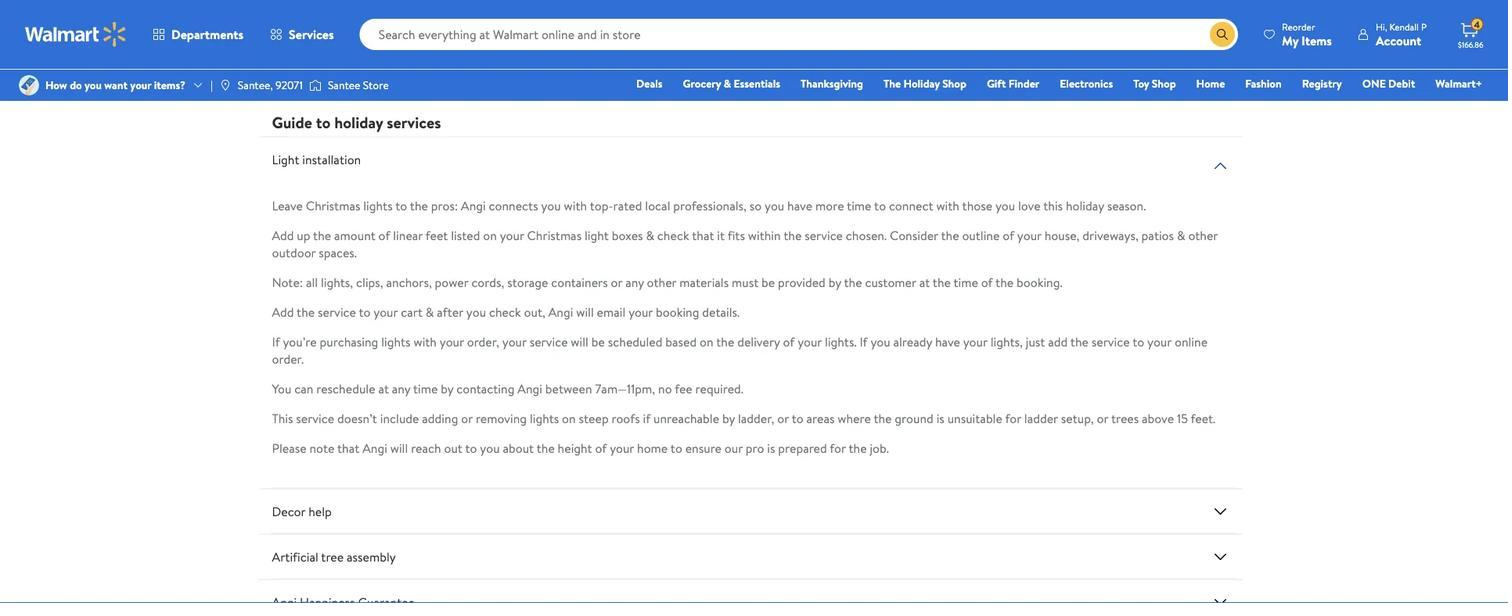Task type: describe. For each thing, give the bounding box(es) containing it.
delivery
[[738, 333, 780, 350]]

of left linear
[[379, 227, 390, 244]]

hi, kendall p account
[[1376, 20, 1427, 49]]

top-
[[590, 197, 613, 214]]

of down outline
[[982, 273, 993, 291]]

ladder
[[1025, 410, 1058, 427]]

spaces.
[[319, 244, 357, 261]]

& right 'boxes'
[[646, 227, 655, 244]]

just
[[1026, 333, 1045, 350]]

& right grocery
[[724, 76, 731, 91]]

my
[[1282, 32, 1299, 49]]

on inside if you're purchasing lights with your order, your service will be scheduled based on the delivery of your lights. if you already have your lights, just add the service to your online order.
[[700, 333, 714, 350]]

lights, inside if you're purchasing lights with your order, your service will be scheduled based on the delivery of your lights. if you already have your lights, just add the service to your online order.
[[991, 333, 1023, 350]]

santee store
[[328, 77, 389, 93]]

2 horizontal spatial with
[[937, 197, 960, 214]]

one
[[1363, 76, 1386, 91]]

of inside if you're purchasing lights with your order, your service will be scheduled based on the delivery of your lights. if you already have your lights, just add the service to your online order.
[[783, 333, 795, 350]]

grocery
[[683, 76, 721, 91]]

angi right pros: on the top left of the page
[[461, 197, 486, 214]]

light
[[272, 151, 299, 168]]

consider
[[890, 227, 939, 244]]

the right where
[[874, 410, 892, 427]]

day for 5th product group from right
[[304, 34, 318, 47]]

same- for 5th product group from right
[[278, 34, 304, 47]]

height
[[558, 439, 592, 457]]

add the service to your cart & after you check out, angi will email your booking details.
[[272, 303, 740, 320]]

you
[[272, 380, 292, 397]]

service down out,
[[530, 333, 568, 350]]

feet
[[426, 227, 448, 244]]

3 product group from the left
[[597, 0, 736, 73]]

of right height
[[595, 439, 607, 457]]

15
[[1177, 410, 1188, 427]]

or left trees
[[1097, 410, 1109, 427]]

you left love
[[996, 197, 1016, 214]]

assembly
[[347, 548, 396, 566]]

clips,
[[356, 273, 383, 291]]

ensure
[[686, 439, 722, 457]]

you right do
[[85, 77, 102, 93]]

1 product group from the left
[[275, 0, 414, 73]]

the holiday shop
[[884, 76, 967, 91]]

this
[[272, 410, 293, 427]]

the left job.
[[849, 439, 867, 457]]

removing
[[476, 410, 527, 427]]

of right outline
[[1003, 227, 1015, 244]]

artificial
[[272, 548, 318, 566]]

services
[[387, 111, 441, 133]]

order.
[[272, 350, 304, 367]]

this service doesn't include adding or removing lights on steep roofs if unreachable by ladder, or to areas where the ground is unsuitable for ladder setup, or trees above 15 feet.
[[272, 410, 1216, 427]]

hi,
[[1376, 20, 1388, 33]]

adding
[[422, 410, 458, 427]]

1 horizontal spatial at
[[920, 273, 930, 291]]

0 horizontal spatial holiday
[[334, 111, 383, 133]]

1 vertical spatial is
[[767, 439, 775, 457]]

to right "home"
[[671, 439, 683, 457]]

scheduled
[[608, 333, 663, 350]]

1 vertical spatial for
[[830, 439, 846, 457]]

0 horizontal spatial that
[[337, 439, 360, 457]]

you right after
[[466, 303, 486, 320]]

the holiday shop link
[[877, 75, 974, 92]]

2 horizontal spatial by
[[829, 273, 842, 291]]

one debit link
[[1356, 75, 1423, 92]]

online
[[1175, 333, 1208, 350]]

listed
[[451, 227, 480, 244]]

your left just
[[964, 333, 988, 350]]

& right cart
[[426, 303, 434, 320]]

search icon image
[[1217, 28, 1229, 41]]

2 vertical spatial lights
[[530, 410, 559, 427]]

you right connects
[[541, 197, 561, 214]]

angi right out,
[[549, 303, 573, 320]]

92071
[[276, 77, 303, 93]]

finder
[[1009, 76, 1040, 91]]

decor help image
[[1212, 502, 1230, 521]]

angi happiness guarantee image
[[1212, 593, 1230, 604]]

the down "details."
[[717, 333, 735, 350]]

your right email
[[629, 303, 653, 320]]

day for 2nd product group from left
[[465, 34, 479, 47]]

booking
[[656, 303, 699, 320]]

to left connect
[[875, 197, 886, 214]]

check inside add up the amount of linear feet listed on your christmas light boxes & check that it fits within the service chosen. consider the outline of your house, driveways, patios & other outdoor spaces.
[[658, 227, 689, 244]]

leave
[[272, 197, 303, 214]]

fashion link
[[1239, 75, 1289, 92]]

the right up
[[313, 227, 331, 244]]

tree
[[321, 548, 344, 566]]

items?
[[154, 77, 186, 93]]

service right add
[[1092, 333, 1130, 350]]

it
[[717, 227, 725, 244]]

do
[[70, 77, 82, 93]]

your left lights.
[[798, 333, 822, 350]]

shipping for 4th product group from left
[[802, 51, 836, 64]]

no
[[658, 380, 672, 397]]

prepared
[[778, 439, 827, 457]]

to down clips,
[[359, 303, 371, 320]]

decor
[[272, 503, 306, 520]]

christmas inside add up the amount of linear feet listed on your christmas light boxes & check that it fits within the service chosen. consider the outline of your house, driveways, patios & other outdoor spaces.
[[527, 227, 582, 244]]

debit
[[1389, 76, 1416, 91]]

the right about on the bottom left of page
[[537, 439, 555, 457]]

your down add the service to your cart & after you check out, angi will email your booking details.
[[502, 333, 527, 350]]

thanksgiving
[[801, 76, 864, 91]]

other inside add up the amount of linear feet listed on your christmas light boxes & check that it fits within the service chosen. consider the outline of your house, driveways, patios & other outdoor spaces.
[[1189, 227, 1218, 244]]

2 18 from the left
[[968, 8, 977, 21]]

you can reschedule at any time by contacting angi between 7am—11pm, no fee required.
[[272, 380, 744, 397]]

purchasing
[[320, 333, 378, 350]]

areas
[[807, 410, 835, 427]]

account
[[1376, 32, 1422, 49]]

gift finder link
[[980, 75, 1047, 92]]

gift finder
[[987, 76, 1040, 91]]

amount
[[334, 227, 376, 244]]

same- for 4th product group from left
[[761, 51, 786, 64]]

the right add
[[1071, 333, 1089, 350]]

your down roofs
[[610, 439, 634, 457]]

chosen.
[[846, 227, 887, 244]]

same-day shipping for 4th product group from left
[[761, 51, 836, 64]]

4
[[1475, 18, 1480, 31]]

your left cart
[[374, 303, 398, 320]]

trees
[[1112, 410, 1139, 427]]

or right adding
[[461, 410, 473, 427]]

about
[[503, 439, 534, 457]]

home link
[[1190, 75, 1233, 92]]

steep
[[579, 410, 609, 427]]

toy
[[1134, 76, 1150, 91]]

connect
[[889, 197, 934, 214]]

this
[[1044, 197, 1063, 214]]

pros:
[[431, 197, 458, 214]]

if
[[643, 410, 651, 427]]

how
[[45, 77, 67, 93]]

2 vertical spatial time
[[413, 380, 438, 397]]

your left online
[[1148, 333, 1172, 350]]

5 product group from the left
[[1079, 0, 1218, 73]]

your right want on the left top of the page
[[130, 77, 151, 93]]

one debit
[[1363, 76, 1416, 91]]

shipping for 2nd product group from left
[[481, 34, 515, 47]]

registry
[[1303, 76, 1342, 91]]

above
[[1142, 410, 1174, 427]]

the left the customer
[[844, 273, 862, 291]]

1 shop from the left
[[943, 76, 967, 91]]

service up purchasing
[[318, 303, 356, 320]]

your down love
[[1018, 227, 1042, 244]]

0 vertical spatial is
[[937, 410, 945, 427]]

1 horizontal spatial holiday
[[1066, 197, 1104, 214]]

you're
[[283, 333, 317, 350]]

linear
[[393, 227, 423, 244]]

note
[[310, 439, 335, 457]]

walmart+ link
[[1429, 75, 1490, 92]]

4 product group from the left
[[757, 0, 896, 73]]

1 vertical spatial by
[[441, 380, 454, 397]]

unreachable
[[654, 410, 720, 427]]

light installation
[[272, 151, 361, 168]]

services
[[289, 26, 334, 43]]

1 horizontal spatial any
[[626, 273, 644, 291]]

up
[[297, 227, 310, 244]]

add up the amount of linear feet listed on your christmas light boxes & check that it fits within the service chosen. consider the outline of your house, driveways, patios & other outdoor spaces.
[[272, 227, 1218, 261]]

2 product group from the left
[[436, 0, 575, 73]]

santee,
[[238, 77, 273, 93]]

1 vertical spatial any
[[392, 380, 411, 397]]

1 vertical spatial at
[[378, 380, 389, 397]]

you right so
[[765, 197, 785, 214]]

more
[[816, 197, 844, 214]]



Task type: vqa. For each thing, say whether or not it's contained in the screenshot.
the rightmost Same-day shipping
yes



Task type: locate. For each thing, give the bounding box(es) containing it.
that
[[692, 227, 714, 244], [337, 439, 360, 457]]

note: all lights, clips, anchors, power cords, storage containers or any other materials must be provided by the customer at the time of the booking.
[[272, 273, 1063, 291]]

anchors,
[[386, 273, 432, 291]]

1 horizontal spatial for
[[1006, 410, 1022, 427]]

power
[[435, 273, 469, 291]]

storage
[[507, 273, 548, 291]]

out,
[[524, 303, 546, 320]]

1 horizontal spatial 18
[[968, 8, 977, 21]]

be down email
[[592, 333, 605, 350]]

if left you're
[[272, 333, 280, 350]]

1 vertical spatial lights,
[[991, 333, 1023, 350]]

connects
[[489, 197, 538, 214]]

leave christmas lights to the pros: angi connects you with top-rated local professionals, so you have more time to connect with those you love this holiday season.
[[272, 197, 1146, 214]]

shop right holiday in the right of the page
[[943, 76, 967, 91]]

artificial tree assembly image
[[1212, 547, 1230, 566]]

2 horizontal spatial time
[[954, 273, 979, 291]]

& right patios
[[1177, 227, 1186, 244]]

0 horizontal spatial is
[[767, 439, 775, 457]]

the
[[884, 76, 901, 91]]

1 horizontal spatial have
[[935, 333, 961, 350]]

services button
[[257, 16, 347, 53]]

departments button
[[139, 16, 257, 53]]

items
[[1302, 32, 1332, 49]]

same-day shipping for 5th product group from right
[[278, 34, 354, 47]]

time
[[847, 197, 872, 214], [954, 273, 979, 291], [413, 380, 438, 397]]

0 vertical spatial that
[[692, 227, 714, 244]]

0 horizontal spatial for
[[830, 439, 846, 457]]

product group
[[275, 0, 414, 73], [436, 0, 575, 73], [597, 0, 736, 73], [757, 0, 896, 73], [1079, 0, 1218, 73]]

0 horizontal spatial  image
[[19, 75, 39, 96]]

other up booking
[[647, 273, 677, 291]]

0 horizontal spatial have
[[788, 197, 813, 214]]

add left up
[[272, 227, 294, 244]]

2 horizontal spatial same-
[[761, 51, 786, 64]]

0 horizontal spatial if
[[272, 333, 280, 350]]

all
[[306, 273, 318, 291]]

that left it
[[692, 227, 714, 244]]

you left about on the bottom left of page
[[480, 439, 500, 457]]

or right ladder,
[[778, 410, 789, 427]]

2 vertical spatial by
[[723, 410, 735, 427]]

 image
[[19, 75, 39, 96], [219, 79, 232, 92]]

will up "between"
[[571, 333, 589, 350]]

departments
[[171, 26, 244, 43]]

0 vertical spatial other
[[1189, 227, 1218, 244]]

shipping
[[320, 34, 354, 47], [481, 34, 515, 47], [802, 51, 836, 64]]

shop
[[943, 76, 967, 91], [1152, 76, 1176, 91]]

professionals,
[[674, 197, 747, 214]]

1 vertical spatial time
[[954, 273, 979, 291]]

1 add from the top
[[272, 227, 294, 244]]

0 vertical spatial time
[[847, 197, 872, 214]]

by right provided
[[829, 273, 842, 291]]

0 horizontal spatial same-day shipping
[[278, 34, 354, 47]]

0 horizontal spatial same-
[[278, 34, 304, 47]]

holiday
[[334, 111, 383, 133], [1066, 197, 1104, 214]]

the left booking.
[[996, 273, 1014, 291]]

0 vertical spatial add
[[272, 227, 294, 244]]

check left out,
[[489, 303, 521, 320]]

0 vertical spatial christmas
[[306, 197, 360, 214]]

or up email
[[611, 273, 623, 291]]

0 horizontal spatial with
[[414, 333, 437, 350]]

by left ladder,
[[723, 410, 735, 427]]

lights.
[[825, 333, 857, 350]]

with left those
[[937, 197, 960, 214]]

2 vertical spatial will
[[390, 439, 408, 457]]

0 horizontal spatial day
[[304, 34, 318, 47]]

1 horizontal spatial same-
[[439, 34, 465, 47]]

1 vertical spatial check
[[489, 303, 521, 320]]

 image for how do you want your items?
[[19, 75, 39, 96]]

at
[[920, 273, 930, 291], [378, 380, 389, 397]]

electronics
[[1060, 76, 1113, 91]]

on inside add up the amount of linear feet listed on your christmas light boxes & check that it fits within the service chosen. consider the outline of your house, driveways, patios & other outdoor spaces.
[[483, 227, 497, 244]]

any up email
[[626, 273, 644, 291]]

1 vertical spatial lights
[[381, 333, 411, 350]]

holiday down santee store
[[334, 111, 383, 133]]

|
[[211, 77, 213, 93]]

0 vertical spatial lights,
[[321, 273, 353, 291]]

that right note
[[337, 439, 360, 457]]

1 horizontal spatial same-day shipping
[[439, 34, 515, 47]]

1 horizontal spatial is
[[937, 410, 945, 427]]

1 vertical spatial other
[[647, 273, 677, 291]]

email
[[597, 303, 626, 320]]

other right patios
[[1189, 227, 1218, 244]]

at up include
[[378, 380, 389, 397]]

2 shop from the left
[[1152, 76, 1176, 91]]

3 18 from the left
[[1129, 8, 1137, 21]]

add for add the service to your cart & after you check out, angi will email your booking details.
[[272, 303, 294, 320]]

 image
[[309, 78, 322, 93]]

have inside if you're purchasing lights with your order, your service will be scheduled based on the delivery of your lights. if you already have your lights, just add the service to your online order.
[[935, 333, 961, 350]]

0 horizontal spatial shipping
[[320, 34, 354, 47]]

holiday right this
[[1066, 197, 1104, 214]]

at right the customer
[[920, 273, 930, 291]]

grocery & essentials
[[683, 76, 781, 91]]

your down after
[[440, 333, 464, 350]]

same-day shipping
[[278, 34, 354, 47], [439, 34, 515, 47], [761, 51, 836, 64]]

1 horizontal spatial be
[[762, 273, 775, 291]]

0 vertical spatial at
[[920, 273, 930, 291]]

1 horizontal spatial if
[[860, 333, 868, 350]]

same-day shipping for 2nd product group from left
[[439, 34, 515, 47]]

1 vertical spatial be
[[592, 333, 605, 350]]

1 if from the left
[[272, 333, 280, 350]]

have left the more at the right of the page
[[788, 197, 813, 214]]

1 horizontal spatial by
[[723, 410, 735, 427]]

required.
[[696, 380, 744, 397]]

local
[[645, 197, 671, 214]]

1 vertical spatial add
[[272, 303, 294, 320]]

your down connects
[[500, 227, 524, 244]]

1 horizontal spatial shipping
[[481, 34, 515, 47]]

1 horizontal spatial other
[[1189, 227, 1218, 244]]

containers
[[551, 273, 608, 291]]

details.
[[702, 303, 740, 320]]

note:
[[272, 273, 303, 291]]

2 horizontal spatial shipping
[[802, 51, 836, 64]]

to inside if you're purchasing lights with your order, your service will be scheduled based on the delivery of your lights. if you already have your lights, just add the service to your online order.
[[1133, 333, 1145, 350]]

 image for santee, 92071
[[219, 79, 232, 92]]

on for roofs
[[562, 410, 576, 427]]

will left reach
[[390, 439, 408, 457]]

light
[[585, 227, 609, 244]]

job.
[[870, 439, 889, 457]]

1 18 from the left
[[486, 8, 494, 21]]

1 vertical spatial have
[[935, 333, 961, 350]]

your
[[130, 77, 151, 93], [500, 227, 524, 244], [1018, 227, 1042, 244], [374, 303, 398, 320], [629, 303, 653, 320], [440, 333, 464, 350], [502, 333, 527, 350], [798, 333, 822, 350], [964, 333, 988, 350], [1148, 333, 1172, 350], [610, 439, 634, 457]]

add
[[272, 227, 294, 244], [272, 303, 294, 320]]

1 horizontal spatial day
[[465, 34, 479, 47]]

time right the more at the right of the page
[[847, 197, 872, 214]]

 image right |
[[219, 79, 232, 92]]

toy shop
[[1134, 76, 1176, 91]]

fashion
[[1246, 76, 1282, 91]]

cords,
[[472, 273, 504, 291]]

the left pros: on the top left of the page
[[410, 197, 428, 214]]

roofs
[[612, 410, 640, 427]]

0 horizontal spatial shop
[[943, 76, 967, 91]]

doesn't
[[337, 410, 377, 427]]

0 vertical spatial on
[[483, 227, 497, 244]]

be
[[762, 273, 775, 291], [592, 333, 605, 350]]

time down outline
[[954, 273, 979, 291]]

2 horizontal spatial day
[[786, 51, 800, 64]]

1 vertical spatial holiday
[[1066, 197, 1104, 214]]

to left the areas
[[792, 410, 804, 427]]

0 horizontal spatial other
[[647, 273, 677, 291]]

light installation image
[[1212, 156, 1230, 175]]

so
[[750, 197, 762, 214]]

be inside if you're purchasing lights with your order, your service will be scheduled based on the delivery of your lights. if you already have your lights, just add the service to your online order.
[[592, 333, 605, 350]]

1 horizontal spatial shop
[[1152, 76, 1176, 91]]

add
[[1048, 333, 1068, 350]]

1 horizontal spatial lights,
[[991, 333, 1023, 350]]

1 vertical spatial that
[[337, 439, 360, 457]]

any up include
[[392, 380, 411, 397]]

that inside add up the amount of linear feet listed on your christmas light boxes & check that it fits within the service chosen. consider the outline of your house, driveways, patios & other outdoor spaces.
[[692, 227, 714, 244]]

0 horizontal spatial at
[[378, 380, 389, 397]]

cart
[[401, 303, 423, 320]]

reschedule
[[317, 380, 375, 397]]

want
[[104, 77, 128, 93]]

0 horizontal spatial on
[[483, 227, 497, 244]]

0 vertical spatial have
[[788, 197, 813, 214]]

walmart image
[[25, 22, 127, 47]]

1 horizontal spatial christmas
[[527, 227, 582, 244]]

2 horizontal spatial same-day shipping
[[761, 51, 836, 64]]

0 horizontal spatial christmas
[[306, 197, 360, 214]]

2 vertical spatial on
[[562, 410, 576, 427]]

provided
[[778, 273, 826, 291]]

shop right toy
[[1152, 76, 1176, 91]]

same- for 2nd product group from left
[[439, 34, 465, 47]]

add down note:
[[272, 303, 294, 320]]

is
[[937, 410, 945, 427], [767, 439, 775, 457]]

with inside if you're purchasing lights with your order, your service will be scheduled based on the delivery of your lights. if you already have your lights, just add the service to your online order.
[[414, 333, 437, 350]]

reorder
[[1282, 20, 1316, 33]]

lights inside if you're purchasing lights with your order, your service will be scheduled based on the delivery of your lights. if you already have your lights, just add the service to your online order.
[[381, 333, 411, 350]]

1 horizontal spatial with
[[564, 197, 587, 214]]

angi left "between"
[[518, 380, 543, 397]]

help
[[309, 503, 332, 520]]

you
[[85, 77, 102, 93], [541, 197, 561, 214], [765, 197, 785, 214], [996, 197, 1016, 214], [466, 303, 486, 320], [871, 333, 891, 350], [480, 439, 500, 457]]

0 vertical spatial will
[[576, 303, 594, 320]]

with down cart
[[414, 333, 437, 350]]

2 if from the left
[[860, 333, 868, 350]]

Search search field
[[360, 19, 1239, 50]]

angi down doesn't
[[363, 439, 387, 457]]

to right guide
[[316, 111, 331, 133]]

christmas up amount at the left of page
[[306, 197, 360, 214]]

0 vertical spatial any
[[626, 273, 644, 291]]

lights
[[363, 197, 393, 214], [381, 333, 411, 350], [530, 410, 559, 427]]

santee, 92071
[[238, 77, 303, 93]]

store
[[363, 77, 389, 93]]

be right the 'must'
[[762, 273, 775, 291]]

0 vertical spatial be
[[762, 273, 775, 291]]

boxes
[[612, 227, 643, 244]]

will inside if you're purchasing lights with your order, your service will be scheduled based on the delivery of your lights. if you already have your lights, just add the service to your online order.
[[571, 333, 589, 350]]

day for 4th product group from left
[[786, 51, 800, 64]]

0 horizontal spatial lights,
[[321, 273, 353, 291]]

1 horizontal spatial time
[[847, 197, 872, 214]]

please
[[272, 439, 307, 457]]

add inside add up the amount of linear feet listed on your christmas light boxes & check that it fits within the service chosen. consider the outline of your house, driveways, patios & other outdoor spaces.
[[272, 227, 294, 244]]

check down "local"
[[658, 227, 689, 244]]

1 vertical spatial christmas
[[527, 227, 582, 244]]

lights down "between"
[[530, 410, 559, 427]]

christmas
[[306, 197, 360, 214], [527, 227, 582, 244]]

on right listed
[[483, 227, 497, 244]]

service down the more at the right of the page
[[805, 227, 843, 244]]

 image left "how"
[[19, 75, 39, 96]]

outline
[[962, 227, 1000, 244]]

1 horizontal spatial check
[[658, 227, 689, 244]]

0 horizontal spatial time
[[413, 380, 438, 397]]

deals
[[637, 76, 663, 91]]

with left 'top-'
[[564, 197, 587, 214]]

0 horizontal spatial by
[[441, 380, 454, 397]]

already
[[894, 333, 932, 350]]

Walmart Site-Wide search field
[[360, 19, 1239, 50]]

season.
[[1108, 197, 1146, 214]]

shipping for 5th product group from right
[[320, 34, 354, 47]]

lights, right all
[[321, 273, 353, 291]]

the up you're
[[297, 303, 315, 320]]

0 horizontal spatial be
[[592, 333, 605, 350]]

the right within
[[784, 227, 802, 244]]

0 vertical spatial holiday
[[334, 111, 383, 133]]

2 add from the top
[[272, 303, 294, 320]]

is right pro at the bottom of the page
[[767, 439, 775, 457]]

18 for 2nd product group from left
[[486, 8, 494, 21]]

for
[[1006, 410, 1022, 427], [830, 439, 846, 457]]

service up note
[[296, 410, 334, 427]]

2 horizontal spatial 18
[[1129, 8, 1137, 21]]

2 horizontal spatial on
[[700, 333, 714, 350]]

1 vertical spatial will
[[571, 333, 589, 350]]

0 vertical spatial lights
[[363, 197, 393, 214]]

0 horizontal spatial any
[[392, 380, 411, 397]]

for left ladder
[[1006, 410, 1022, 427]]

patios
[[1142, 227, 1174, 244]]

18 for fifth product group from the left
[[1129, 8, 1137, 21]]

have
[[788, 197, 813, 214], [935, 333, 961, 350]]

lights up amount at the left of page
[[363, 197, 393, 214]]

1 horizontal spatial on
[[562, 410, 576, 427]]

love
[[1019, 197, 1041, 214]]

christmas left light
[[527, 227, 582, 244]]

you left already at the bottom
[[871, 333, 891, 350]]

1 horizontal spatial that
[[692, 227, 714, 244]]

have right already at the bottom
[[935, 333, 961, 350]]

0 vertical spatial for
[[1006, 410, 1022, 427]]

to right out
[[465, 439, 477, 457]]

santee
[[328, 77, 360, 93]]

if right lights.
[[860, 333, 868, 350]]

1 horizontal spatial  image
[[219, 79, 232, 92]]

0 vertical spatial by
[[829, 273, 842, 291]]

1 vertical spatial on
[[700, 333, 714, 350]]

to up linear
[[396, 197, 407, 214]]

0 horizontal spatial check
[[489, 303, 521, 320]]

is right ground
[[937, 410, 945, 427]]

on for christmas
[[483, 227, 497, 244]]

rated
[[613, 197, 642, 214]]

reorder my items
[[1282, 20, 1332, 49]]

the right the customer
[[933, 273, 951, 291]]

the left outline
[[941, 227, 959, 244]]

on right based at the left of page
[[700, 333, 714, 350]]

service inside add up the amount of linear feet listed on your christmas light boxes & check that it fits within the service chosen. consider the outline of your house, driveways, patios & other outdoor spaces.
[[805, 227, 843, 244]]

0 horizontal spatial 18
[[486, 8, 494, 21]]

you inside if you're purchasing lights with your order, your service will be scheduled based on the delivery of your lights. if you already have your lights, just add the service to your online order.
[[871, 333, 891, 350]]

guide to holiday services
[[272, 111, 441, 133]]

of right delivery
[[783, 333, 795, 350]]

7am—11pm,
[[595, 380, 655, 397]]

will
[[576, 303, 594, 320], [571, 333, 589, 350], [390, 439, 408, 457]]

reach
[[411, 439, 441, 457]]

lights, left just
[[991, 333, 1023, 350]]

on left steep
[[562, 410, 576, 427]]

add for add up the amount of linear feet listed on your christmas light boxes & check that it fits within the service chosen. consider the outline of your house, driveways, patios & other outdoor spaces.
[[272, 227, 294, 244]]

0 vertical spatial check
[[658, 227, 689, 244]]



